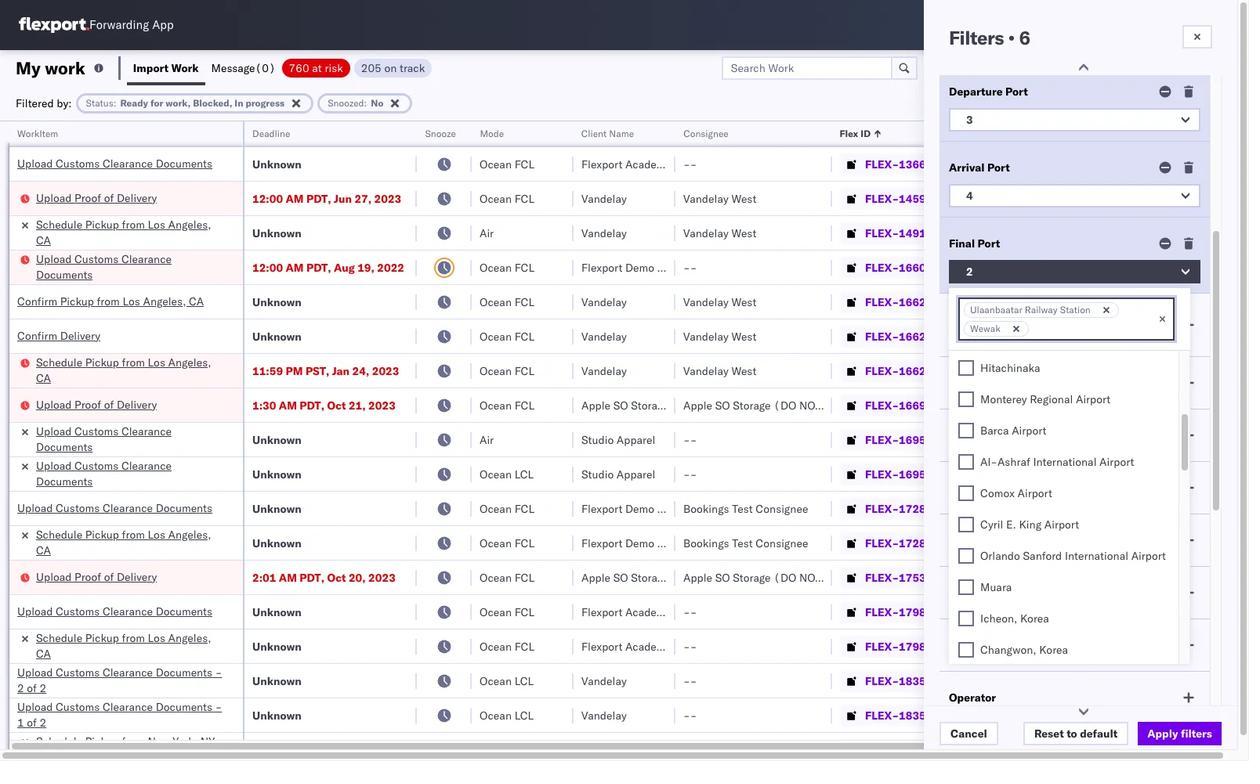 Task type: vqa. For each thing, say whether or not it's contained in the screenshot.


Task type: locate. For each thing, give the bounding box(es) containing it.
1 air from the top
[[480, 226, 494, 240]]

upload inside upload customs clearance documents - 2 of 2
[[17, 666, 53, 680]]

0 vertical spatial proof
[[75, 191, 101, 205]]

name up the 'ashraf'
[[1007, 429, 1038, 443]]

10 unknown from the top
[[252, 640, 302, 654]]

schedule pickup from new york, ny / newark, nj link
[[36, 734, 223, 762]]

arrival down icheon,
[[949, 639, 985, 653]]

1 vertical spatial abcu1234560
[[966, 708, 1043, 723]]

0 vertical spatial test
[[732, 502, 753, 516]]

0 vertical spatial deadline
[[252, 128, 290, 140]]

lcl for upload customs clearance documents - 2 of 2
[[515, 674, 534, 689]]

1798102 left the arrival date
[[899, 640, 947, 654]]

by:
[[57, 96, 72, 110]]

name down hitachinaka
[[989, 376, 1020, 390]]

schedule pickup from los angeles, ca link for vandelay
[[36, 217, 223, 248]]

: for status
[[113, 97, 116, 109]]

0 vertical spatial flex-1662119
[[865, 295, 947, 309]]

container
[[966, 121, 1007, 133]]

flex-1662119 up flex-1669777
[[865, 364, 947, 378]]

0 horizontal spatial deadline
[[252, 128, 290, 140]]

1 vertical spatial upload proof of delivery button
[[36, 397, 157, 414]]

2 vertical spatial ocean lcl
[[480, 709, 534, 723]]

forwarding app link
[[19, 17, 174, 33]]

changwon, korea
[[980, 643, 1068, 658]]

upload customs clearance documents button for flex-1798102
[[17, 604, 212, 621]]

pdt, left aug
[[306, 261, 331, 275]]

0 vertical spatial air
[[480, 226, 494, 240]]

proof
[[75, 191, 101, 205], [75, 398, 101, 412], [75, 570, 101, 584]]

studio apparel for ocean lcl
[[582, 467, 655, 482]]

ulaanbaatar railway station
[[970, 304, 1091, 316]]

14 ocean from the top
[[480, 674, 512, 689]]

0 vertical spatial lcl
[[515, 467, 534, 482]]

1662119 up 1669777
[[899, 364, 947, 378]]

2023 for 12:00 am pdt, jun 27, 2023
[[374, 192, 401, 206]]

abcd1234560 down (firms
[[966, 329, 1043, 343]]

1 vertical spatial port
[[987, 161, 1010, 175]]

0 vertical spatial upload proof of delivery
[[36, 191, 157, 205]]

arrival up 4 at top right
[[949, 161, 985, 175]]

pm
[[286, 364, 303, 378]]

port up beau1234567,
[[987, 161, 1010, 175]]

1 vertical spatial ocean lcl
[[480, 674, 534, 689]]

korea for changwon, korea
[[1039, 643, 1068, 658]]

name right client
[[609, 128, 634, 140]]

0 vertical spatial 1662119
[[899, 295, 947, 309]]

1 vertical spatial studio
[[582, 467, 614, 482]]

1 bookings test consignee from the top
[[683, 502, 808, 516]]

4 ocean fcl from the top
[[480, 295, 535, 309]]

2 flexport demo consignee from the top
[[582, 502, 710, 516]]

2 vertical spatial 1662119
[[899, 364, 947, 378]]

mode button
[[472, 125, 558, 140]]

flex-1728395
[[865, 502, 947, 516], [865, 536, 947, 551]]

6 ocean from the top
[[480, 364, 512, 378]]

1728395 down 1695942
[[899, 502, 947, 516]]

2023 right 27,
[[374, 192, 401, 206]]

1 vertical spatial oct
[[327, 571, 346, 585]]

2 vertical spatial proof
[[75, 570, 101, 584]]

delivery
[[117, 191, 157, 205], [60, 329, 100, 343], [117, 398, 157, 412], [990, 534, 1034, 548], [117, 570, 157, 584]]

use)
[[722, 399, 750, 413], [824, 399, 852, 413], [722, 571, 750, 585], [824, 571, 852, 585]]

port right final
[[978, 237, 1000, 251]]

1 ocean from the top
[[480, 157, 512, 171]]

oct left 20,
[[327, 571, 346, 585]]

3 flex- from the top
[[865, 226, 899, 240]]

1 flex-1835605 from the top
[[865, 674, 947, 689]]

0 vertical spatial arrival
[[949, 161, 985, 175]]

0 vertical spatial port
[[1006, 85, 1028, 99]]

name for client name
[[609, 128, 634, 140]]

upload
[[17, 156, 53, 170], [36, 191, 72, 205], [36, 252, 72, 266], [36, 398, 72, 412], [36, 424, 72, 438], [36, 459, 72, 473], [17, 501, 53, 515], [36, 570, 72, 584], [17, 605, 53, 619], [17, 666, 53, 680], [17, 700, 53, 714]]

1 vertical spatial flexport academy
[[582, 605, 671, 620]]

am left aug
[[286, 261, 304, 275]]

filtered by:
[[16, 96, 72, 110]]

8 resize handle column header from the left
[[1041, 121, 1060, 762]]

cancel button
[[940, 723, 998, 746]]

container numbers button
[[958, 118, 1044, 147]]

los for vandelay
[[148, 217, 165, 232]]

upload inside the upload customs clearance documents - 1 of 2
[[17, 700, 53, 714]]

3 proof from the top
[[75, 570, 101, 584]]

angeles, for flexport demo consignee
[[168, 528, 211, 542]]

flex-1753592 button
[[840, 567, 950, 589], [840, 567, 950, 589]]

1 bookings from the top
[[683, 502, 729, 516]]

None checkbox
[[959, 361, 974, 376], [959, 392, 974, 408], [959, 486, 974, 502], [959, 517, 974, 533], [959, 611, 974, 627], [959, 361, 974, 376], [959, 392, 974, 408], [959, 486, 974, 502], [959, 517, 974, 533], [959, 611, 974, 627]]

name for carrier name
[[989, 376, 1020, 390]]

of inside upload customs clearance documents - 2 of 2
[[27, 681, 37, 696]]

file
[[981, 61, 1000, 75]]

date up sanford
[[1036, 534, 1061, 548]]

1459871
[[899, 192, 947, 206]]

1 horizontal spatial deadline
[[949, 586, 996, 600]]

2 schedule pickup from los angeles, ca from the top
[[36, 355, 211, 385]]

of
[[104, 191, 114, 205], [104, 398, 114, 412], [104, 570, 114, 584], [27, 681, 37, 696], [27, 716, 37, 730]]

abcd1234560 up the monterey
[[966, 364, 1043, 378]]

demo
[[625, 261, 654, 275], [625, 502, 654, 516], [625, 536, 654, 551]]

port for arrival port
[[987, 161, 1010, 175]]

2 vertical spatial demo
[[625, 536, 654, 551]]

schedule inside button
[[36, 355, 82, 370]]

19,
[[357, 261, 375, 275]]

1 vertical spatial flex-1728395
[[865, 536, 947, 551]]

1662119 down 1660288
[[899, 295, 947, 309]]

1 vertical spatial deadline
[[949, 586, 996, 600]]

1 vertical spatial apparel
[[617, 467, 655, 482]]

--
[[683, 157, 697, 171], [683, 261, 697, 275], [1067, 295, 1081, 309], [1067, 330, 1081, 344], [683, 433, 697, 447], [683, 467, 697, 482], [1067, 467, 1081, 482], [683, 605, 697, 620], [683, 640, 697, 654], [1067, 640, 1081, 654], [683, 674, 697, 689], [1067, 674, 1081, 689], [683, 709, 697, 723], [1067, 709, 1081, 723]]

7 ocean fcl from the top
[[480, 399, 535, 413]]

2 schedule from the top
[[36, 355, 82, 370]]

filters
[[1181, 727, 1212, 741]]

2 upload proof of delivery button from the top
[[36, 397, 157, 414]]

1 demo from the top
[[625, 261, 654, 275]]

proof for 1:30 am pdt, oct 21, 2023
[[75, 398, 101, 412]]

resize handle column header
[[224, 121, 243, 762], [398, 121, 417, 762], [453, 121, 472, 762], [555, 121, 574, 762], [657, 121, 676, 762], [814, 121, 832, 762], [939, 121, 958, 762], [1041, 121, 1060, 762], [1209, 121, 1228, 762]]

5 schedule from the top
[[36, 735, 82, 749]]

2023 right 24,
[[372, 364, 399, 378]]

1 resize handle column header from the left
[[224, 121, 243, 762]]

1798102 down 1753592
[[899, 605, 947, 620]]

am right the 1:30
[[279, 399, 297, 413]]

numbers right mbl/mawb
[[1124, 128, 1163, 140]]

1 vertical spatial test
[[732, 536, 753, 551]]

port down file exception
[[1006, 85, 1028, 99]]

flex
[[840, 128, 859, 140]]

0 vertical spatial 1798102
[[899, 605, 947, 620]]

1 vertical spatial proof
[[75, 398, 101, 412]]

4 ocean from the top
[[480, 295, 512, 309]]

13 ocean from the top
[[480, 640, 512, 654]]

schedule for flexport academy
[[36, 631, 82, 645]]

am for 12:00 am pdt, jun 27, 2023
[[286, 192, 304, 206]]

oct
[[327, 399, 346, 413], [327, 571, 346, 585]]

am left "jun"
[[286, 192, 304, 206]]

1 vertical spatial upload proof of delivery
[[36, 398, 157, 412]]

resize handle column header for container numbers
[[1041, 121, 1060, 762]]

0 vertical spatial bookings test consignee
[[683, 502, 808, 516]]

international for ashraf
[[1033, 455, 1097, 469]]

filters
[[949, 26, 1004, 49]]

0 vertical spatial upload proof of delivery link
[[36, 190, 157, 206]]

2 vertical spatial flexport academy
[[582, 640, 671, 654]]

21,
[[349, 399, 366, 413]]

aphu6696417
[[966, 157, 1043, 171]]

1 vertical spatial international
[[1065, 549, 1129, 564]]

8 unknown from the top
[[252, 536, 302, 551]]

0 vertical spatial confirm
[[17, 294, 57, 308]]

forwarding app
[[89, 18, 174, 33]]

1 apparel from the top
[[617, 433, 655, 447]]

0 vertical spatial flex-1835605
[[865, 674, 947, 689]]

customs
[[56, 156, 100, 170], [75, 252, 119, 266], [75, 424, 119, 438], [75, 459, 119, 473], [56, 501, 100, 515], [56, 605, 100, 619], [56, 666, 100, 680], [56, 700, 100, 714]]

pdt, down pst,
[[300, 399, 324, 413]]

Search Shipments (/) text field
[[949, 13, 1100, 37]]

1 lcl from the top
[[515, 467, 534, 482]]

2 vandelay west from the top
[[683, 226, 757, 240]]

flexport academy
[[582, 157, 671, 171], [582, 605, 671, 620], [582, 640, 671, 654]]

flex-1660288 button
[[840, 257, 950, 279], [840, 257, 950, 279]]

international up the cmdu39849018
[[1065, 549, 1129, 564]]

los inside confirm pickup from los angeles, ca link
[[123, 294, 140, 308]]

1 unknown from the top
[[252, 157, 302, 171]]

apparel
[[617, 433, 655, 447], [617, 467, 655, 482]]

2 abcd1234560 from the top
[[966, 329, 1043, 343]]

barca
[[980, 424, 1009, 438]]

upload proof of delivery link for 12:00
[[36, 190, 157, 206]]

2023 right 21,
[[368, 399, 396, 413]]

0 vertical spatial korea
[[1020, 612, 1049, 626]]

12:00 am pdt, aug 19, 2022
[[252, 261, 404, 275]]

1 : from the left
[[113, 97, 116, 109]]

cyril e. king airport
[[980, 518, 1079, 532]]

2 1728395 from the top
[[899, 536, 947, 551]]

8 fcl from the top
[[515, 502, 535, 516]]

3 fcl from the top
[[515, 261, 535, 275]]

batch action
[[1161, 61, 1229, 75]]

1 vertical spatial flex-1662119
[[865, 330, 947, 344]]

work
[[45, 57, 85, 79]]

1 abcu1234560 from the top
[[966, 674, 1043, 688]]

1 12:00 from the top
[[252, 192, 283, 206]]

snoozed : no
[[328, 97, 384, 109]]

flex-1491145 button
[[840, 222, 950, 244], [840, 222, 950, 244]]

0 vertical spatial demo
[[625, 261, 654, 275]]

final port
[[949, 237, 1000, 251]]

ca for flexport academy
[[36, 647, 51, 661]]

numbers down container
[[966, 134, 1004, 146]]

monterey regional airport
[[980, 393, 1111, 407]]

upload customs clearance documents button for flex-1728395
[[17, 500, 212, 518]]

0 vertical spatial apparel
[[617, 433, 655, 447]]

flex-1662119 left code)
[[865, 330, 947, 344]]

1 vertical spatial academy
[[625, 605, 671, 620]]

pickup
[[85, 217, 119, 232], [60, 294, 94, 308], [85, 355, 119, 370], [85, 528, 119, 542], [85, 631, 119, 645], [85, 735, 119, 749]]

(0)
[[255, 61, 276, 75]]

2023
[[374, 192, 401, 206], [372, 364, 399, 378], [368, 399, 396, 413], [368, 571, 396, 585]]

international right the 'ashraf'
[[1033, 455, 1097, 469]]

: left ready
[[113, 97, 116, 109]]

flex-1459871 button
[[840, 188, 950, 210], [840, 188, 950, 210]]

numbers inside container numbers
[[966, 134, 1004, 146]]

upload proof of delivery button for 1:30 am pdt, oct 21, 2023
[[36, 397, 157, 414]]

4 button
[[949, 184, 1201, 208]]

3
[[966, 113, 973, 127]]

airport right barca
[[1012, 424, 1047, 438]]

1 arrival from the top
[[949, 161, 985, 175]]

0 vertical spatial abcd1234560
[[966, 295, 1043, 309]]

lcl for upload customs clearance documents - 1 of 2
[[515, 709, 534, 723]]

forwarding
[[89, 18, 149, 33]]

documents inside upload customs clearance documents - 2 of 2
[[156, 666, 212, 680]]

deadline down progress
[[252, 128, 290, 140]]

2 abcu1234560 from the top
[[966, 708, 1043, 723]]

mbl/mawb
[[1067, 128, 1122, 140]]

angeles, for flexport academy
[[168, 631, 211, 645]]

am for 12:00 am pdt, aug 19, 2022
[[286, 261, 304, 275]]

4 schedule from the top
[[36, 631, 82, 645]]

2 bookings from the top
[[683, 536, 729, 551]]

action
[[1194, 61, 1229, 75]]

apparel for ocean lcl
[[617, 467, 655, 482]]

2 vertical spatial upload proof of delivery button
[[36, 569, 157, 587]]

3 schedule pickup from los angeles, ca link from the top
[[36, 527, 223, 558]]

0 vertical spatial ocean lcl
[[480, 467, 534, 482]]

(firms
[[998, 313, 1039, 327]]

pdt, left 20,
[[300, 571, 324, 585]]

1 1835605 from the top
[[899, 674, 947, 689]]

upload proof of delivery button for 12:00 am pdt, jun 27, 2023
[[36, 190, 157, 207]]

airport up the cmdu39849018
[[1131, 549, 1166, 564]]

10 ocean fcl from the top
[[480, 571, 535, 585]]

: left no
[[364, 97, 367, 109]]

arrival date
[[949, 639, 1012, 653]]

1 flexport from the top
[[582, 157, 623, 171]]

None checkbox
[[959, 423, 974, 439], [959, 455, 974, 470], [959, 549, 974, 564], [959, 580, 974, 596], [959, 643, 974, 658], [959, 423, 974, 439], [959, 455, 974, 470], [959, 549, 974, 564], [959, 580, 974, 596], [959, 643, 974, 658]]

flexport
[[582, 157, 623, 171], [582, 261, 623, 275], [582, 502, 623, 516], [582, 536, 623, 551], [582, 605, 623, 620], [582, 640, 623, 654]]

am right 2:01
[[279, 571, 297, 585]]

from inside confirm pickup from los angeles, ca link
[[97, 294, 120, 308]]

0 vertical spatial studio
[[582, 433, 614, 447]]

id
[[861, 128, 871, 140]]

1 vertical spatial demo
[[625, 502, 654, 516]]

1 vertical spatial bookings test consignee
[[683, 536, 808, 551]]

3 resize handle column header from the left
[[453, 121, 472, 762]]

apparel for air
[[617, 433, 655, 447]]

flex-1728395 down flex-1695942 at the right bottom of the page
[[865, 502, 947, 516]]

upload customs clearance documents - 1 of 2 link
[[17, 699, 226, 731]]

2 vertical spatial upload proof of delivery
[[36, 570, 157, 584]]

consignee name
[[949, 429, 1038, 443]]

0 vertical spatial bookings
[[683, 502, 729, 516]]

8 ocean from the top
[[480, 467, 512, 482]]

0 vertical spatial flexport demo consignee
[[582, 261, 710, 275]]

1 flex- from the top
[[865, 157, 899, 171]]

icheon,
[[980, 612, 1018, 626]]

1 vertical spatial confirm
[[17, 329, 57, 343]]

5 resize handle column header from the left
[[657, 121, 676, 762]]

flex-1728395 up flex-1753592
[[865, 536, 947, 551]]

numbers
[[1124, 128, 1163, 140], [966, 134, 1004, 146]]

12 ocean from the top
[[480, 605, 512, 620]]

0 horizontal spatial date
[[987, 639, 1012, 653]]

1 vertical spatial korea
[[1039, 643, 1068, 658]]

2 1662119 from the top
[[899, 330, 947, 344]]

1 horizontal spatial :
[[364, 97, 367, 109]]

pdt, left "jun"
[[306, 192, 331, 206]]

default
[[1080, 727, 1118, 741]]

1 vertical spatial upload proof of delivery link
[[36, 397, 157, 413]]

0 vertical spatial date
[[1036, 534, 1061, 548]]

customs inside upload customs clearance documents - 2 of 2
[[56, 666, 100, 680]]

international for sanford
[[1065, 549, 1129, 564]]

flexport demo consignee
[[582, 261, 710, 275], [582, 502, 710, 516], [582, 536, 710, 551]]

0 vertical spatial international
[[1033, 455, 1097, 469]]

schedule pickup from los angeles, ca link for flexport academy
[[36, 631, 223, 662]]

1 horizontal spatial numbers
[[1124, 128, 1163, 140]]

9 fcl from the top
[[515, 536, 535, 551]]

confirm delivery
[[17, 329, 100, 343]]

2 vertical spatial flexport demo consignee
[[582, 536, 710, 551]]

1 vertical spatial abcd1234560
[[966, 329, 1043, 343]]

2 oct from the top
[[327, 571, 346, 585]]

bookings test consignee
[[683, 502, 808, 516], [683, 536, 808, 551]]

5 west from the top
[[732, 364, 757, 378]]

0 vertical spatial oct
[[327, 399, 346, 413]]

1 vertical spatial studio apparel
[[582, 467, 655, 482]]

1 vertical spatial 1662119
[[899, 330, 947, 344]]

1 studio apparel from the top
[[582, 433, 655, 447]]

2 vertical spatial lcl
[[515, 709, 534, 723]]

- inside upload customs clearance documents - 2 of 2
[[215, 666, 222, 680]]

pdt, for 27,
[[306, 192, 331, 206]]

deadline down the cmdu3984074
[[949, 586, 996, 600]]

clearance inside the upload customs clearance documents - 1 of 2
[[103, 700, 153, 714]]

12:00 left aug
[[252, 261, 283, 275]]

1:30 am pdt, oct 21, 2023
[[252, 399, 396, 413]]

flex-1835605 for upload customs clearance documents - 2 of 2
[[865, 674, 947, 689]]

4 unknown from the top
[[252, 330, 302, 344]]

0 vertical spatial abcu1234560
[[966, 674, 1043, 688]]

4 flex- from the top
[[865, 261, 899, 275]]

1 vertical spatial 1798102
[[899, 640, 947, 654]]

None text field
[[1032, 322, 1048, 335]]

3 flex-1662119 from the top
[[865, 364, 947, 378]]

schedule pickup from los angeles, ca for vandelay
[[36, 217, 211, 247]]

abcu1234560 for upload customs clearance documents - 1 of 2
[[966, 708, 1043, 723]]

resize handle column header for client name
[[657, 121, 676, 762]]

1 vertical spatial air
[[480, 433, 494, 447]]

abcd1234560 up (firms
[[966, 295, 1043, 309]]

-
[[683, 157, 690, 171], [690, 157, 697, 171], [683, 261, 690, 275], [690, 261, 697, 275], [1067, 295, 1074, 309], [1074, 295, 1081, 309], [1067, 330, 1074, 344], [1074, 330, 1081, 344], [683, 433, 690, 447], [690, 433, 697, 447], [683, 467, 690, 482], [690, 467, 697, 482], [1067, 467, 1074, 482], [1074, 467, 1081, 482], [683, 605, 690, 620], [690, 605, 697, 620], [683, 640, 690, 654], [690, 640, 697, 654], [1067, 640, 1074, 654], [1074, 640, 1081, 654], [215, 666, 222, 680], [683, 674, 690, 689], [690, 674, 697, 689], [1067, 674, 1074, 689], [1074, 674, 1081, 689], [215, 700, 222, 714], [683, 709, 690, 723], [690, 709, 697, 723], [1067, 709, 1074, 723], [1074, 709, 1081, 723]]

2 button
[[949, 260, 1201, 284]]

2 right 1
[[40, 716, 46, 730]]

1 vertical spatial 1835605
[[899, 709, 947, 723]]

flexport academy for upload customs clearance documents button corresponding to flex-1366815
[[582, 157, 671, 171]]

2 vertical spatial abcd1234560
[[966, 364, 1043, 378]]

1 vertical spatial 12:00
[[252, 261, 283, 275]]

3 ocean fcl from the top
[[480, 261, 535, 275]]

flex-
[[865, 157, 899, 171], [865, 192, 899, 206], [865, 226, 899, 240], [865, 261, 899, 275], [865, 295, 899, 309], [865, 330, 899, 344], [865, 364, 899, 378], [865, 399, 899, 413], [865, 433, 899, 447], [865, 467, 899, 482], [865, 502, 899, 516], [865, 536, 899, 551], [865, 571, 899, 585], [865, 605, 899, 620], [865, 640, 899, 654], [865, 674, 899, 689], [865, 709, 899, 723]]

0 vertical spatial studio apparel
[[582, 433, 655, 447]]

3 west from the top
[[732, 295, 757, 309]]

documents inside the upload customs clearance documents - 1 of 2
[[156, 700, 212, 714]]

1 vertical spatial 1728395
[[899, 536, 947, 551]]

12:00 left "jun"
[[252, 192, 283, 206]]

resize handle column header for consignee
[[814, 121, 832, 762]]

flex-1662119 down flex-1660288 at the top right of the page
[[865, 295, 947, 309]]

name inside button
[[609, 128, 634, 140]]

0 vertical spatial flexport academy
[[582, 157, 671, 171]]

1 schedule pickup from los angeles, ca link from the top
[[36, 217, 223, 248]]

2 resize handle column header from the left
[[398, 121, 417, 762]]

1 ocean fcl from the top
[[480, 157, 535, 171]]

air for vandelay
[[480, 226, 494, 240]]

resize handle column header for mode
[[555, 121, 574, 762]]

filtered
[[16, 96, 54, 110]]

international
[[1033, 455, 1097, 469], [1065, 549, 1129, 564]]

2023 right 20,
[[368, 571, 396, 585]]

abcu1234560 down changwon,
[[966, 674, 1043, 688]]

korea up changwon, korea
[[1020, 612, 1049, 626]]

1 vertical spatial flex-1798102
[[865, 640, 947, 654]]

2 vertical spatial academy
[[625, 640, 671, 654]]

flex-1695942 button
[[840, 464, 950, 486], [840, 464, 950, 486]]

10 flex- from the top
[[865, 467, 899, 482]]

caiu7969337
[[966, 260, 1039, 274]]

1 vertical spatial flexport demo consignee
[[582, 502, 710, 516]]

2 arrival from the top
[[949, 639, 985, 653]]

date down icheon,
[[987, 639, 1012, 653]]

1 vertical spatial flex-1835605
[[865, 709, 947, 723]]

1 fcl from the top
[[515, 157, 535, 171]]

abcu1234560 down operator
[[966, 708, 1043, 723]]

2 test from the top
[[732, 536, 753, 551]]

name down al-
[[986, 481, 1016, 495]]

2 down final port
[[966, 265, 973, 279]]

(do
[[672, 399, 695, 413], [774, 399, 796, 413], [672, 571, 695, 585], [774, 571, 796, 585]]

0 vertical spatial flex-1798102
[[865, 605, 947, 620]]

los
[[148, 217, 165, 232], [123, 294, 140, 308], [148, 355, 165, 370], [148, 528, 165, 542], [148, 631, 165, 645]]

list box containing hitachinaka
[[949, 38, 1178, 762]]

3 flexport from the top
[[582, 502, 623, 516]]

ulaanbaatar
[[970, 304, 1023, 316]]

2 unknown from the top
[[252, 226, 302, 240]]

2 vertical spatial port
[[978, 237, 1000, 251]]

0 vertical spatial 1835605
[[899, 674, 947, 689]]

1662119 left code)
[[899, 330, 947, 344]]

delivery for 3rd upload proof of delivery button
[[117, 570, 157, 584]]

3 upload proof of delivery button from the top
[[36, 569, 157, 587]]

upload customs clearance documents button for flex-1366815
[[17, 156, 212, 173]]

arrival for arrival date
[[949, 639, 985, 653]]

1 abcd1234560 from the top
[[966, 295, 1043, 309]]

2 vertical spatial flex-1662119
[[865, 364, 947, 378]]

confirm for confirm delivery
[[17, 329, 57, 343]]

studio for ocean lcl
[[582, 467, 614, 482]]

2 ocean lcl from the top
[[480, 674, 534, 689]]

1 vertical spatial lcl
[[515, 674, 534, 689]]

1 vertical spatial bookings
[[683, 536, 729, 551]]

5 vandelay west from the top
[[683, 364, 757, 378]]

0 horizontal spatial numbers
[[966, 134, 1004, 146]]

0 vertical spatial 12:00
[[252, 192, 283, 206]]

12:00
[[252, 192, 283, 206], [252, 261, 283, 275]]

pdt, for 19,
[[306, 261, 331, 275]]

0 vertical spatial 1728395
[[899, 502, 947, 516]]

flex-1695942
[[865, 467, 947, 482]]

7 resize handle column header from the left
[[939, 121, 958, 762]]

12 unknown from the top
[[252, 709, 302, 723]]

1 ocean lcl from the top
[[480, 467, 534, 482]]

0 vertical spatial academy
[[625, 157, 671, 171]]

0 vertical spatial upload proof of delivery button
[[36, 190, 157, 207]]

- inside the upload customs clearance documents - 1 of 2
[[215, 700, 222, 714]]

Search Work text field
[[722, 56, 892, 80]]

2 flex- from the top
[[865, 192, 899, 206]]

oct left 21,
[[327, 399, 346, 413]]

flexport academy for upload customs clearance documents button associated with flex-1798102
[[582, 605, 671, 620]]

: for snoozed
[[364, 97, 367, 109]]

list box
[[949, 38, 1178, 762]]

abcu1234560 for upload customs clearance documents - 2 of 2
[[966, 674, 1043, 688]]

4 west from the top
[[732, 330, 757, 344]]

2 12:00 from the top
[[252, 261, 283, 275]]

0 vertical spatial flex-1728395
[[865, 502, 947, 516]]

aug
[[334, 261, 355, 275]]

flex-1835605
[[865, 674, 947, 689], [865, 709, 947, 723]]

e.
[[1006, 518, 1016, 532]]

beau1234567,
[[966, 191, 1046, 205]]

korea right changwon,
[[1039, 643, 1068, 658]]

upload customs clearance documents - 1 of 2
[[17, 700, 222, 730]]

workitem
[[17, 128, 58, 140]]

1728395 up 1753592
[[899, 536, 947, 551]]

2 vertical spatial upload proof of delivery link
[[36, 569, 157, 585]]

1 vertical spatial arrival
[[949, 639, 985, 653]]

3 schedule pickup from los angeles, ca from the top
[[36, 528, 211, 558]]

airport right regional
[[1076, 393, 1111, 407]]

confirm pickup from los angeles, ca
[[17, 294, 204, 308]]

0 horizontal spatial :
[[113, 97, 116, 109]]



Task type: describe. For each thing, give the bounding box(es) containing it.
•
[[1008, 26, 1015, 49]]

12:00 for 12:00 am pdt, jun 27, 2023
[[252, 192, 283, 206]]

name for consignee name
[[1007, 429, 1038, 443]]

2:01
[[252, 571, 276, 585]]

17 flex- from the top
[[865, 709, 899, 723]]

los inside the 'schedule pickup from los angeles, ca' button
[[148, 355, 165, 370]]

reset to default
[[1034, 727, 1118, 741]]

1 vandelay west from the top
[[683, 192, 757, 206]]

numbers for container numbers
[[966, 134, 1004, 146]]

4 fcl from the top
[[515, 295, 535, 309]]

15 ocean from the top
[[480, 709, 512, 723]]

confirm for confirm pickup from los angeles, ca
[[17, 294, 57, 308]]

upload proof of delivery for 1:30 am pdt, oct 21, 2023
[[36, 398, 157, 412]]

3 1662119 from the top
[[899, 364, 947, 378]]

reset to default button
[[1023, 723, 1129, 746]]

12 flex- from the top
[[865, 536, 899, 551]]

los for flexport demo consignee
[[148, 528, 165, 542]]

clearance inside upload customs clearance documents - 2 of 2
[[103, 666, 153, 680]]

pickup inside schedule pickup from new york, ny / newark, nj
[[85, 735, 119, 749]]

korea for icheon, korea
[[1020, 612, 1049, 626]]

4
[[966, 189, 973, 203]]

name for vessel name
[[986, 481, 1016, 495]]

11:59
[[252, 364, 283, 378]]

2 bookings test consignee from the top
[[683, 536, 808, 551]]

code)
[[949, 324, 987, 338]]

1 west from the top
[[732, 192, 757, 206]]

reset
[[1034, 727, 1064, 741]]

orlando
[[980, 549, 1020, 564]]

progress
[[246, 97, 285, 109]]

3 button
[[949, 108, 1201, 132]]

ocean lcl for upload customs clearance documents - 1 of 2
[[480, 709, 534, 723]]

flex-1835605 for upload customs clearance documents - 1 of 2
[[865, 709, 947, 723]]

proof for 12:00 am pdt, jun 27, 2023
[[75, 191, 101, 205]]

flex-1491145
[[865, 226, 947, 240]]

9 ocean fcl from the top
[[480, 536, 535, 551]]

confirm delivery link
[[17, 328, 100, 344]]

4 vandelay west from the top
[[683, 330, 757, 344]]

import work
[[133, 61, 199, 75]]

3 abcd1234560 from the top
[[966, 364, 1043, 378]]

2 up /
[[40, 681, 46, 696]]

in
[[235, 97, 243, 109]]

upload proof of delivery link for 1:30
[[36, 397, 157, 413]]

/
[[36, 750, 43, 762]]

5 flex- from the top
[[865, 295, 899, 309]]

airport down 479017491
[[1100, 455, 1134, 469]]

port for departure port
[[1006, 85, 1028, 99]]

oct for 21,
[[327, 399, 346, 413]]

station
[[1060, 304, 1091, 316]]

from inside schedule pickup from new york, ny / newark, nj
[[122, 735, 145, 749]]

2 flex-1798102 from the top
[[865, 640, 947, 654]]

al-ashraf international airport
[[980, 455, 1134, 469]]

1835605 for upload customs clearance documents - 2 of 2
[[899, 674, 947, 689]]

12 fcl from the top
[[515, 640, 535, 654]]

deadline inside button
[[252, 128, 290, 140]]

4 flexport from the top
[[582, 536, 623, 551]]

ca for flexport demo consignee
[[36, 544, 51, 558]]

vessel
[[949, 481, 983, 495]]

2 up 1
[[17, 681, 24, 696]]

7 flex- from the top
[[865, 364, 899, 378]]

11 ocean from the top
[[480, 571, 512, 585]]

arrival for arrival port
[[949, 161, 985, 175]]

schedule pickup from los angeles, ca inside button
[[36, 355, 211, 385]]

work,
[[166, 97, 191, 109]]

2 schedule pickup from los angeles, ca link from the top
[[36, 355, 223, 386]]

upload proof of delivery for 12:00 am pdt, jun 27, 2023
[[36, 191, 157, 205]]

7 ocean from the top
[[480, 399, 512, 413]]

1835605 for upload customs clearance documents - 1 of 2
[[899, 709, 947, 723]]

2 inside the upload customs clearance documents - 1 of 2
[[40, 716, 46, 730]]

3 upload proof of delivery from the top
[[36, 570, 157, 584]]

flexport. image
[[19, 17, 89, 33]]

pdt, for 20,
[[300, 571, 324, 585]]

departure
[[949, 85, 1003, 99]]

actions
[[1190, 128, 1223, 140]]

comox airport
[[980, 487, 1052, 501]]

air for studio apparel
[[480, 433, 494, 447]]

3 academy from the top
[[625, 640, 671, 654]]

on
[[384, 61, 397, 75]]

schedule inside schedule pickup from new york, ny / newark, nj
[[36, 735, 82, 749]]

flex-1695867
[[865, 433, 947, 447]]

11 ocean fcl from the top
[[480, 605, 535, 620]]

no
[[371, 97, 384, 109]]

snooze
[[425, 128, 456, 140]]

arrival port
[[949, 161, 1010, 175]]

1 flex-1728395 from the top
[[865, 502, 947, 516]]

2023 for 11:59 pm pst, jan 24, 2023
[[372, 364, 399, 378]]

1 horizontal spatial date
[[1036, 534, 1061, 548]]

2 1798102 from the top
[[899, 640, 947, 654]]

port for final port
[[978, 237, 1000, 251]]

snoozed
[[328, 97, 364, 109]]

upload customs clearance documents - 2 of 2 link
[[17, 665, 226, 696]]

11 flex- from the top
[[865, 502, 899, 516]]

schedule for flexport demo consignee
[[36, 528, 82, 542]]

1 vertical spatial date
[[987, 639, 1012, 653]]

hitachinaka
[[980, 361, 1040, 375]]

orlando sanford international airport
[[980, 549, 1166, 564]]

2 west from the top
[[732, 226, 757, 240]]

regional
[[1030, 393, 1073, 407]]

5 ocean from the top
[[480, 330, 512, 344]]

los for flexport academy
[[148, 631, 165, 645]]

carrier
[[949, 376, 986, 390]]

flex-1366815
[[865, 157, 947, 171]]

9 unknown from the top
[[252, 605, 302, 620]]

my work
[[16, 57, 85, 79]]

12:00 for 12:00 am pdt, aug 19, 2022
[[252, 261, 283, 275]]

flex-1753592
[[865, 571, 947, 585]]

schedule pickup from los angeles, ca button
[[36, 355, 223, 388]]

icheon, korea
[[980, 612, 1049, 626]]

15 flex- from the top
[[865, 640, 899, 654]]

batch action button
[[1137, 56, 1239, 80]]

my
[[16, 57, 41, 79]]

pdt, for 21,
[[300, 399, 324, 413]]

cancel
[[951, 727, 987, 741]]

for
[[150, 97, 163, 109]]

1669777
[[899, 399, 947, 413]]

wewak
[[970, 323, 1001, 335]]

of inside the upload customs clearance documents - 1 of 2
[[27, 716, 37, 730]]

2 flex-1662119 from the top
[[865, 330, 947, 344]]

cyril
[[980, 518, 1003, 532]]

2 inside 2 button
[[966, 265, 973, 279]]

client name button
[[574, 125, 660, 140]]

apply
[[1148, 727, 1178, 741]]

aplu9843989
[[966, 398, 1041, 412]]

import
[[133, 61, 169, 75]]

filters • 6
[[949, 26, 1030, 49]]

8 ocean fcl from the top
[[480, 502, 535, 516]]

sanford
[[1023, 549, 1062, 564]]

3 upload proof of delivery link from the top
[[36, 569, 157, 585]]

schedule pickup from los angeles, ca for flexport demo consignee
[[36, 528, 211, 558]]

6 ocean fcl from the top
[[480, 364, 535, 378]]

9 ocean from the top
[[480, 502, 512, 516]]

bozo1234565,
[[1048, 191, 1128, 205]]

york,
[[173, 735, 198, 749]]

apply filters
[[1148, 727, 1212, 741]]

1 test from the top
[[732, 502, 753, 516]]

am for 1:30 am pdt, oct 21, 2023
[[279, 399, 297, 413]]

1366815
[[899, 157, 947, 171]]

flex1459871
[[1067, 192, 1141, 206]]

479017491
[[1067, 399, 1129, 413]]

12:00 am pdt, jun 27, 2023
[[252, 192, 401, 206]]

3 ocean from the top
[[480, 261, 512, 275]]

13 flex- from the top
[[865, 571, 899, 585]]

8 flex- from the top
[[865, 399, 899, 413]]

10 fcl from the top
[[515, 571, 535, 585]]

11 fcl from the top
[[515, 605, 535, 620]]

pst,
[[306, 364, 329, 378]]

3 vandelay west from the top
[[683, 295, 757, 309]]

file exception
[[981, 61, 1054, 75]]

3 demo from the top
[[625, 536, 654, 551]]

jan
[[332, 364, 350, 378]]

message (0)
[[211, 61, 276, 75]]

delivery for 12:00 am pdt, jun 27, 2023's upload proof of delivery button
[[117, 191, 157, 205]]

status : ready for work, blocked, in progress
[[86, 97, 285, 109]]

14 flex- from the top
[[865, 605, 899, 620]]

11 unknown from the top
[[252, 674, 302, 689]]

6 fcl from the top
[[515, 364, 535, 378]]

3 unknown from the top
[[252, 295, 302, 309]]

flex id
[[840, 128, 871, 140]]

delivery for upload proof of delivery button related to 1:30 am pdt, oct 21, 2023
[[117, 398, 157, 412]]

205
[[361, 61, 382, 75]]

schedule pickup from los angeles, ca for flexport academy
[[36, 631, 211, 661]]

2 ocean fcl from the top
[[480, 192, 535, 206]]

6 flex- from the top
[[865, 330, 899, 344]]

1753592
[[899, 571, 947, 585]]

exception
[[1003, 61, 1054, 75]]

flex-1459871
[[865, 192, 947, 206]]

studio apparel for air
[[582, 433, 655, 447]]

ocean lcl for upload customs clearance documents - 2 of 2
[[480, 674, 534, 689]]

studio for air
[[582, 433, 614, 447]]

2 fcl from the top
[[515, 192, 535, 206]]

5 flexport from the top
[[582, 605, 623, 620]]

oct for 20,
[[327, 571, 346, 585]]

resize handle column header for workitem
[[224, 121, 243, 762]]

mbl/mawb numbers
[[1067, 128, 1163, 140]]

2 flex-1728395 from the top
[[865, 536, 947, 551]]

resize handle column header for flex id
[[939, 121, 958, 762]]

from inside the 'schedule pickup from los angeles, ca' button
[[122, 355, 145, 370]]

schedule pickup from los angeles, ca link for flexport demo consignee
[[36, 527, 223, 558]]

am for 2:01 am pdt, oct 20, 2023
[[279, 571, 297, 585]]

changwon,
[[980, 643, 1037, 658]]

1 flex-1798102 from the top
[[865, 605, 947, 620]]

16 flex- from the top
[[865, 674, 899, 689]]

5 fcl from the top
[[515, 330, 535, 344]]

angeles, for vandelay
[[168, 217, 211, 232]]

numbers for mbl/mawb numbers
[[1124, 128, 1163, 140]]

1 1798102 from the top
[[899, 605, 947, 620]]

2 demo from the top
[[625, 502, 654, 516]]

customs inside the upload customs clearance documents - 1 of 2
[[56, 700, 100, 714]]

6
[[1019, 26, 1030, 49]]

1491145
[[899, 226, 947, 240]]

2 academy from the top
[[625, 605, 671, 620]]

schedule for vandelay
[[36, 217, 82, 232]]

upload customs clearance documents - 2 of 2
[[17, 666, 222, 696]]

1 flex-1662119 from the top
[[865, 295, 947, 309]]

7 fcl from the top
[[515, 399, 535, 413]]

1 1728395 from the top
[[899, 502, 947, 516]]

2023 for 1:30 am pdt, oct 21, 2023
[[368, 399, 396, 413]]

airport up king
[[1018, 487, 1052, 501]]

2023 for 2:01 am pdt, oct 20, 2023
[[368, 571, 396, 585]]

resize handle column header for deadline
[[398, 121, 417, 762]]

ymluw236679313
[[1067, 261, 1168, 275]]

monterey
[[980, 393, 1027, 407]]

6 unknown from the top
[[252, 467, 302, 482]]

ca for vandelay
[[36, 233, 51, 247]]

760 at risk
[[289, 61, 343, 75]]

1 1662119 from the top
[[899, 295, 947, 309]]

airport right king
[[1045, 518, 1079, 532]]

nj
[[90, 750, 102, 762]]

comox
[[980, 487, 1015, 501]]

2 flexport from the top
[[582, 261, 623, 275]]

3 flexport demo consignee from the top
[[582, 536, 710, 551]]

flex-1669777
[[865, 399, 947, 413]]

12 ocean fcl from the top
[[480, 640, 535, 654]]

10 ocean from the top
[[480, 536, 512, 551]]

client
[[582, 128, 607, 140]]

1:30
[[252, 399, 276, 413]]

vessel name
[[949, 481, 1016, 495]]

schedule pickup from new york, ny / newark, nj
[[36, 735, 215, 762]]

apply filters button
[[1138, 723, 1222, 746]]

consignee inside consignee button
[[683, 128, 729, 140]]



